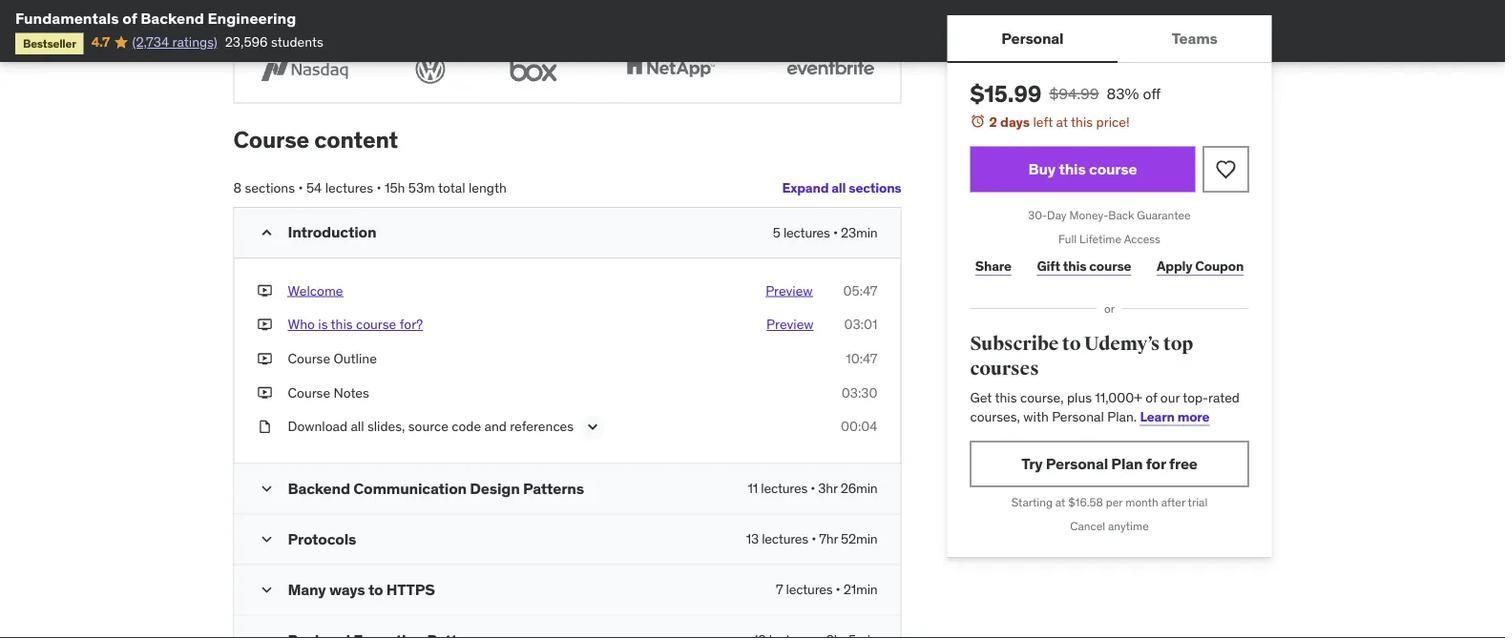 Task type: describe. For each thing, give the bounding box(es) containing it.
apply coupon
[[1157, 258, 1244, 275]]

slides,
[[367, 419, 405, 436]]

30-
[[1029, 208, 1047, 223]]

0 vertical spatial learn
[[831, 0, 865, 9]]

download
[[288, 419, 348, 436]]

all for download
[[351, 419, 364, 436]]

gift
[[1037, 258, 1061, 275]]

volkswagen image
[[410, 51, 452, 88]]

7
[[776, 582, 783, 599]]

wishlist image
[[1215, 158, 1238, 181]]

course notes
[[288, 385, 369, 402]]

teams button
[[1118, 15, 1272, 61]]

plan
[[1112, 454, 1143, 474]]

8 sections • 54 lectures • 15h 53m total length
[[233, 180, 507, 197]]

buy this course
[[1029, 159, 1138, 179]]

23,596 students
[[225, 33, 324, 51]]

2 days left at this price!
[[990, 113, 1130, 130]]

per
[[1106, 495, 1123, 510]]

23min
[[841, 224, 878, 242]]

course for gift this course
[[1090, 258, 1132, 275]]

13 lectures • 7hr 52min
[[746, 531, 878, 548]]

this for buy
[[1059, 159, 1086, 179]]

03:01
[[844, 317, 878, 334]]

try personal plan for free link
[[970, 442, 1249, 487]]

• for introduction
[[833, 224, 838, 242]]

try
[[1022, 454, 1043, 474]]

• for backend communication design patterns
[[811, 481, 816, 498]]

0 vertical spatial at
[[1057, 113, 1068, 130]]

https
[[386, 580, 435, 600]]

at inside starting at $16.58 per month after trial cancel anytime
[[1056, 495, 1066, 510]]

price!
[[1097, 113, 1130, 130]]

gift this course link
[[1032, 247, 1137, 286]]

udemy's
[[1085, 333, 1160, 356]]

0 horizontal spatial to
[[368, 580, 383, 600]]

(2,734
[[132, 33, 169, 51]]

month
[[1126, 495, 1159, 510]]

52min
[[841, 531, 878, 548]]

share button
[[970, 247, 1017, 286]]

protocols
[[288, 530, 356, 549]]

plus
[[1067, 389, 1092, 407]]

who is this course for?
[[288, 317, 423, 334]]

11 lectures • 3hr 26min
[[748, 481, 878, 498]]

• for protocols
[[812, 531, 816, 548]]

1 horizontal spatial backend
[[288, 479, 350, 499]]

ways
[[329, 580, 365, 600]]

backend communication design patterns
[[288, 479, 584, 499]]

starting at $16.58 per month after trial cancel anytime
[[1012, 495, 1208, 534]]

this for gift
[[1063, 258, 1087, 275]]

1 small image from the top
[[257, 480, 276, 499]]

off
[[1143, 84, 1161, 103]]

• left 15h 53m
[[377, 180, 382, 197]]

xsmall image for course outline
[[257, 350, 273, 369]]

lectures for protocols
[[762, 531, 809, 548]]

coupon
[[1196, 258, 1244, 275]]

$16.58
[[1069, 495, 1104, 510]]

full
[[1059, 232, 1077, 247]]

who is this course for? button
[[288, 316, 423, 335]]

days
[[1001, 113, 1030, 130]]

4.7
[[91, 33, 110, 51]]

5 lectures • 23min
[[773, 224, 878, 242]]

course,
[[1021, 389, 1064, 407]]

teams
[[1172, 28, 1218, 48]]

to inside subscribe to udemy's top courses
[[1062, 333, 1081, 356]]

05:47
[[844, 283, 878, 300]]

apply
[[1157, 258, 1193, 275]]

plan.
[[1108, 408, 1137, 425]]

personal inside get this course, plus 11,000+ of our top-rated courses, with personal plan.
[[1052, 408, 1104, 425]]

13
[[746, 531, 759, 548]]

fundamentals
[[15, 8, 119, 28]]

small image for protocols
[[257, 531, 276, 550]]

guarantee
[[1137, 208, 1191, 223]]

15h 53m
[[385, 180, 435, 197]]

students
[[271, 33, 324, 51]]

2
[[990, 113, 998, 130]]

11
[[748, 481, 758, 498]]

lectures for many ways to https
[[786, 582, 833, 599]]

content
[[314, 126, 398, 154]]

1 horizontal spatial learn
[[1140, 408, 1175, 425]]

all for expand
[[832, 180, 846, 197]]

course for course content
[[233, 126, 309, 154]]

apply coupon button
[[1152, 247, 1249, 286]]

anytime
[[1108, 519, 1149, 534]]

netapp image
[[616, 51, 726, 88]]

small image for introduction
[[257, 224, 276, 243]]

outline
[[334, 351, 377, 368]]

this down $94.99
[[1071, 113, 1093, 130]]

and
[[485, 419, 507, 436]]

course outline
[[288, 351, 377, 368]]

top
[[1164, 333, 1194, 356]]

get this course, plus 11,000+ of our top-rated courses, with personal plan.
[[970, 389, 1240, 425]]

top-
[[1183, 389, 1209, 407]]



Task type: vqa. For each thing, say whether or not it's contained in the screenshot.


Task type: locate. For each thing, give the bounding box(es) containing it.
personal up $15.99
[[1002, 28, 1064, 48]]

design
[[470, 479, 520, 499]]

all inside dropdown button
[[832, 180, 846, 197]]

lectures right 5 at the top of page
[[784, 224, 830, 242]]

money-
[[1070, 208, 1109, 223]]

expand all sections button
[[782, 170, 902, 208]]

this
[[1071, 113, 1093, 130], [1059, 159, 1086, 179], [1063, 258, 1087, 275], [331, 317, 353, 334], [995, 389, 1017, 407]]

0 vertical spatial course
[[1089, 159, 1138, 179]]

backend up protocols on the left bottom
[[288, 479, 350, 499]]

is
[[318, 317, 328, 334]]

rated
[[1209, 389, 1240, 407]]

course up 8
[[233, 126, 309, 154]]

this right the is
[[331, 317, 353, 334]]

lifetime
[[1080, 232, 1122, 247]]

small image for many ways to https
[[257, 581, 276, 600]]

of left our
[[1146, 389, 1158, 407]]

0 horizontal spatial learn more
[[250, 0, 865, 27]]

1 vertical spatial more
[[1178, 408, 1210, 425]]

this right buy
[[1059, 159, 1086, 179]]

0 horizontal spatial learn more link
[[250, 0, 865, 27]]

courses,
[[970, 408, 1021, 425]]

this for get
[[995, 389, 1017, 407]]

personal down plus
[[1052, 408, 1104, 425]]

at
[[1057, 113, 1068, 130], [1056, 495, 1066, 510]]

references
[[510, 419, 574, 436]]

buy
[[1029, 159, 1056, 179]]

box image
[[502, 51, 566, 88]]

30-day money-back guarantee full lifetime access
[[1029, 208, 1191, 247]]

learn more down our
[[1140, 408, 1210, 425]]

1 vertical spatial all
[[351, 419, 364, 436]]

at left $16.58
[[1056, 495, 1066, 510]]

more for topmost learn more link
[[250, 10, 280, 27]]

0 vertical spatial preview
[[766, 283, 813, 300]]

1 sections from the left
[[849, 180, 902, 197]]

0 vertical spatial learn more link
[[250, 0, 865, 27]]

• for many ways to https
[[836, 582, 841, 599]]

course down who
[[288, 351, 330, 368]]

learn more up box image
[[250, 0, 865, 27]]

this up courses,
[[995, 389, 1017, 407]]

small image left many
[[257, 581, 276, 600]]

1 vertical spatial xsmall image
[[257, 384, 273, 403]]

sections up 23min at right
[[849, 180, 902, 197]]

free
[[1170, 454, 1198, 474]]

course for course outline
[[288, 351, 330, 368]]

small image
[[257, 480, 276, 499], [257, 632, 276, 639]]

course content
[[233, 126, 398, 154]]

more for the right learn more link
[[1178, 408, 1210, 425]]

more down "top-"
[[1178, 408, 1210, 425]]

xsmall image left who
[[257, 316, 273, 335]]

xsmall image for who is this course for?
[[257, 316, 273, 335]]

learn up the eventbrite image
[[831, 0, 865, 9]]

preview down 5 at the top of page
[[766, 283, 813, 300]]

all
[[832, 180, 846, 197], [351, 419, 364, 436]]

7hr
[[819, 531, 838, 548]]

0 horizontal spatial all
[[351, 419, 364, 436]]

2 vertical spatial course
[[356, 317, 397, 334]]

for
[[1146, 454, 1166, 474]]

xsmall image left welcome button
[[257, 282, 273, 301]]

preview for 03:01
[[767, 317, 814, 334]]

course for buy this course
[[1089, 159, 1138, 179]]

gift this course
[[1037, 258, 1132, 275]]

engineering
[[208, 8, 296, 28]]

00:04
[[841, 419, 878, 436]]

courses
[[970, 357, 1039, 381]]

0 vertical spatial small image
[[257, 224, 276, 243]]

for?
[[400, 317, 423, 334]]

1 vertical spatial backend
[[288, 479, 350, 499]]

$15.99
[[970, 79, 1042, 108]]

more up 23,596 students
[[250, 10, 280, 27]]

to right the ways
[[368, 580, 383, 600]]

xsmall image left "download"
[[257, 418, 273, 437]]

xsmall image for course notes
[[257, 384, 273, 403]]

lectures right 7
[[786, 582, 833, 599]]

5
[[773, 224, 781, 242]]

(2,734 ratings)
[[132, 33, 217, 51]]

0 vertical spatial learn more
[[250, 0, 865, 27]]

learn more link up box image
[[250, 0, 865, 27]]

sections
[[849, 180, 902, 197], [245, 180, 295, 197]]

small image left introduction
[[257, 224, 276, 243]]

xsmall image left course outline
[[257, 350, 273, 369]]

course
[[233, 126, 309, 154], [288, 351, 330, 368], [288, 385, 330, 402]]

notes
[[334, 385, 369, 402]]

1 vertical spatial course
[[288, 351, 330, 368]]

cancel
[[1070, 519, 1106, 534]]

0 vertical spatial backend
[[140, 8, 204, 28]]

2 xsmall image from the top
[[257, 316, 273, 335]]

1 horizontal spatial learn more link
[[1140, 408, 1210, 425]]

0 vertical spatial xsmall image
[[257, 350, 273, 369]]

0 horizontal spatial of
[[122, 8, 137, 28]]

0 vertical spatial all
[[832, 180, 846, 197]]

tab list containing personal
[[948, 15, 1272, 63]]

• left 21min
[[836, 582, 841, 599]]

1 horizontal spatial of
[[1146, 389, 1158, 407]]

backend up (2,734 ratings)
[[140, 8, 204, 28]]

to left udemy's at the bottom right
[[1062, 333, 1081, 356]]

course left for?
[[356, 317, 397, 334]]

preview for 05:47
[[766, 283, 813, 300]]

1 vertical spatial learn more
[[1140, 408, 1210, 425]]

0 vertical spatial to
[[1062, 333, 1081, 356]]

1 vertical spatial learn
[[1140, 408, 1175, 425]]

0 vertical spatial personal
[[1002, 28, 1064, 48]]

1 vertical spatial personal
[[1052, 408, 1104, 425]]

many
[[288, 580, 326, 600]]

1 vertical spatial to
[[368, 580, 383, 600]]

2 xsmall image from the top
[[257, 384, 273, 403]]

course
[[1089, 159, 1138, 179], [1090, 258, 1132, 275], [356, 317, 397, 334]]

1 small image from the top
[[257, 224, 276, 243]]

• left 23min at right
[[833, 224, 838, 242]]

lectures
[[325, 180, 373, 197], [784, 224, 830, 242], [761, 481, 808, 498], [762, 531, 809, 548], [786, 582, 833, 599]]

learn more
[[250, 0, 865, 27], [1140, 408, 1210, 425]]

3 small image from the top
[[257, 581, 276, 600]]

all left slides,
[[351, 419, 364, 436]]

03:30
[[842, 385, 878, 402]]

lectures for backend communication design patterns
[[761, 481, 808, 498]]

alarm image
[[970, 114, 986, 129]]

ratings)
[[172, 33, 217, 51]]

length
[[469, 180, 507, 197]]

$15.99 $94.99 83% off
[[970, 79, 1161, 108]]

1 vertical spatial xsmall image
[[257, 316, 273, 335]]

personal inside button
[[1002, 28, 1064, 48]]

2 vertical spatial xsmall image
[[257, 418, 273, 437]]

1 xsmall image from the top
[[257, 350, 273, 369]]

xsmall image
[[257, 350, 273, 369], [257, 384, 273, 403]]

$94.99
[[1050, 84, 1099, 103]]

at right left
[[1057, 113, 1068, 130]]

buy this course button
[[970, 147, 1196, 192]]

2 vertical spatial personal
[[1046, 454, 1108, 474]]

1 horizontal spatial more
[[1178, 408, 1210, 425]]

2 vertical spatial small image
[[257, 581, 276, 600]]

1 vertical spatial of
[[1146, 389, 1158, 407]]

personal inside "link"
[[1046, 454, 1108, 474]]

11,000+
[[1095, 389, 1143, 407]]

left
[[1033, 113, 1053, 130]]

lectures right 54
[[325, 180, 373, 197]]

to
[[1062, 333, 1081, 356], [368, 580, 383, 600]]

introduction
[[288, 223, 377, 243]]

total
[[438, 180, 465, 197]]

starting
[[1012, 495, 1053, 510]]

small image left protocols on the left bottom
[[257, 531, 276, 550]]

source
[[408, 419, 449, 436]]

0 horizontal spatial backend
[[140, 8, 204, 28]]

nasdaq image
[[250, 51, 359, 88]]

access
[[1124, 232, 1161, 247]]

download all slides, source code and references
[[288, 419, 574, 436]]

10:47
[[846, 351, 878, 368]]

0 vertical spatial of
[[122, 8, 137, 28]]

1 vertical spatial small image
[[257, 531, 276, 550]]

2 sections from the left
[[245, 180, 295, 197]]

23,596
[[225, 33, 268, 51]]

• left 54
[[298, 180, 303, 197]]

7 lectures • 21min
[[776, 582, 878, 599]]

1 xsmall image from the top
[[257, 282, 273, 301]]

1 vertical spatial at
[[1056, 495, 1066, 510]]

• left 3hr
[[811, 481, 816, 498]]

xsmall image left course notes
[[257, 384, 273, 403]]

of inside get this course, plus 11,000+ of our top-rated courses, with personal plan.
[[1146, 389, 1158, 407]]

3 xsmall image from the top
[[257, 418, 273, 437]]

trial
[[1188, 495, 1208, 510]]

83%
[[1107, 84, 1139, 103]]

1 horizontal spatial all
[[832, 180, 846, 197]]

0 vertical spatial course
[[233, 126, 309, 154]]

more
[[250, 10, 280, 27], [1178, 408, 1210, 425]]

with
[[1024, 408, 1049, 425]]

this right gift
[[1063, 258, 1087, 275]]

0 vertical spatial small image
[[257, 480, 276, 499]]

day
[[1047, 208, 1067, 223]]

personal up $16.58
[[1046, 454, 1108, 474]]

1 horizontal spatial sections
[[849, 180, 902, 197]]

learn down our
[[1140, 408, 1175, 425]]

more inside learn more
[[250, 10, 280, 27]]

2 small image from the top
[[257, 531, 276, 550]]

1 vertical spatial course
[[1090, 258, 1132, 275]]

code
[[452, 419, 481, 436]]

who
[[288, 317, 315, 334]]

all right expand
[[832, 180, 846, 197]]

small image
[[257, 224, 276, 243], [257, 531, 276, 550], [257, 581, 276, 600]]

sections inside dropdown button
[[849, 180, 902, 197]]

2 vertical spatial course
[[288, 385, 330, 402]]

course down lifetime
[[1090, 258, 1132, 275]]

backend
[[140, 8, 204, 28], [288, 479, 350, 499]]

sections right 8
[[245, 180, 295, 197]]

course for course notes
[[288, 385, 330, 402]]

eventbrite image
[[776, 51, 886, 88]]

1 horizontal spatial learn more
[[1140, 408, 1210, 425]]

our
[[1161, 389, 1180, 407]]

1 vertical spatial learn more link
[[1140, 408, 1210, 425]]

fundamentals of backend engineering
[[15, 8, 296, 28]]

communication
[[353, 479, 467, 499]]

xsmall image for welcome
[[257, 282, 273, 301]]

course up back at the right top of page
[[1089, 159, 1138, 179]]

lectures right the 13
[[762, 531, 809, 548]]

welcome button
[[288, 282, 343, 301]]

show lecture description image
[[583, 418, 603, 437]]

0 horizontal spatial learn
[[831, 0, 865, 9]]

tab list
[[948, 15, 1272, 63]]

personal button
[[948, 15, 1118, 61]]

•
[[298, 180, 303, 197], [377, 180, 382, 197], [833, 224, 838, 242], [811, 481, 816, 498], [812, 531, 816, 548], [836, 582, 841, 599]]

lectures right 11
[[761, 481, 808, 498]]

learn more link down our
[[1140, 408, 1210, 425]]

54
[[306, 180, 322, 197]]

after
[[1162, 495, 1186, 510]]

26min
[[841, 481, 878, 498]]

0 vertical spatial xsmall image
[[257, 282, 273, 301]]

share
[[976, 258, 1012, 275]]

this inside get this course, plus 11,000+ of our top-rated courses, with personal plan.
[[995, 389, 1017, 407]]

0 vertical spatial more
[[250, 10, 280, 27]]

3hr
[[819, 481, 838, 498]]

bestseller
[[23, 36, 76, 51]]

subscribe to udemy's top courses
[[970, 333, 1194, 381]]

preview left 03:01
[[767, 317, 814, 334]]

course up "download"
[[288, 385, 330, 402]]

xsmall image
[[257, 282, 273, 301], [257, 316, 273, 335], [257, 418, 273, 437]]

0 horizontal spatial sections
[[245, 180, 295, 197]]

1 vertical spatial preview
[[767, 317, 814, 334]]

• left 7hr
[[812, 531, 816, 548]]

lectures for introduction
[[784, 224, 830, 242]]

0 horizontal spatial more
[[250, 10, 280, 27]]

try personal plan for free
[[1022, 454, 1198, 474]]

2 small image from the top
[[257, 632, 276, 639]]

1 vertical spatial small image
[[257, 632, 276, 639]]

of up (2,734
[[122, 8, 137, 28]]

1 horizontal spatial to
[[1062, 333, 1081, 356]]

patterns
[[523, 479, 584, 499]]



